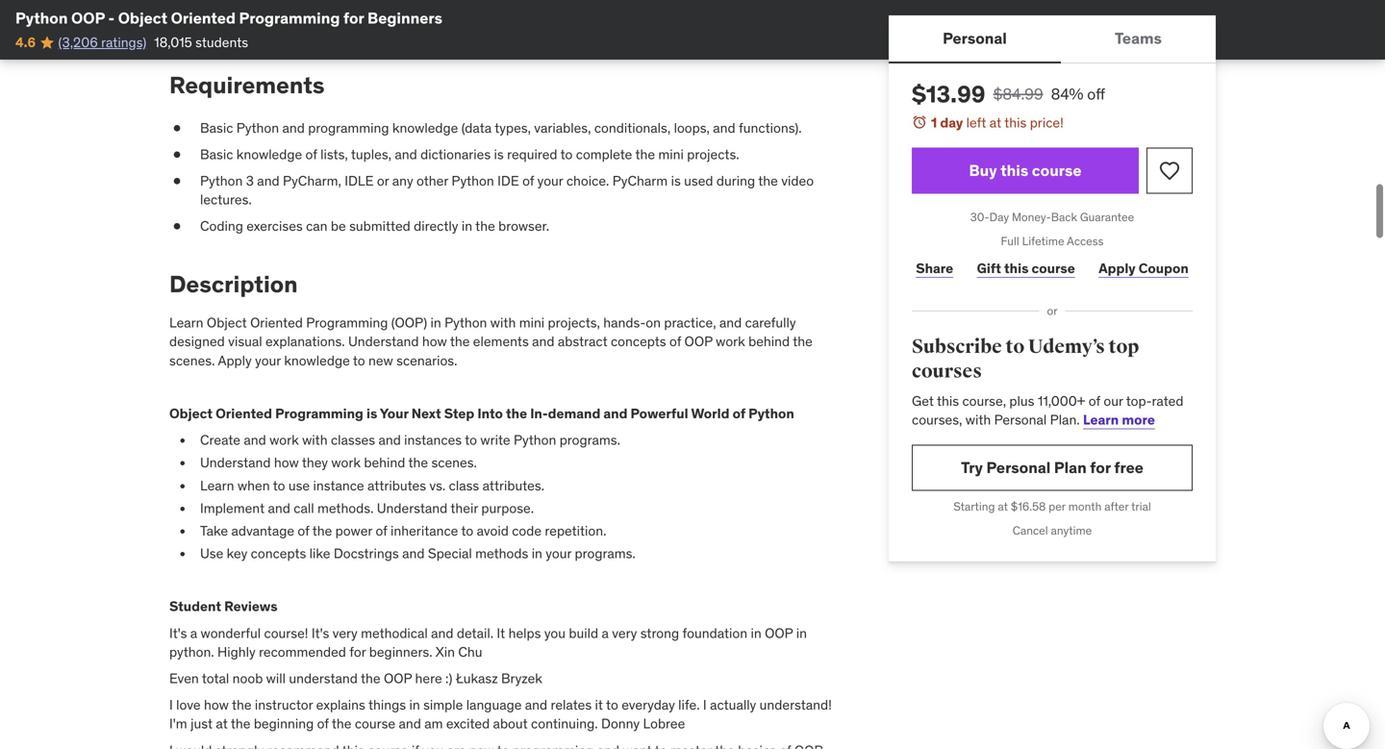 Task type: vqa. For each thing, say whether or not it's contained in the screenshot.
Apply to the bottom
yes



Task type: describe. For each thing, give the bounding box(es) containing it.
to inside learn object oriented programming (oop) in python with mini projects, hands-on practice, and carefully designed visual explanations. understand how the elements and abstract concepts of oop work behind the scenes. apply your knowledge to new scenarios.
[[353, 352, 365, 369]]

python.
[[169, 644, 214, 661]]

programming
[[308, 119, 389, 137]]

power
[[336, 523, 373, 540]]

directly
[[414, 218, 459, 235]]

the right just on the bottom left of the page
[[231, 716, 251, 733]]

understand inside learn object oriented programming (oop) in python with mini projects, hands-on practice, and carefully designed visual explanations. understand how the elements and abstract concepts of oop work behind the scenes. apply your knowledge to new scenarios.
[[348, 333, 419, 351]]

buy this course
[[970, 161, 1082, 180]]

(data
[[462, 119, 492, 137]]

gift this course link
[[973, 249, 1080, 288]]

xsmall image for basic
[[169, 119, 185, 138]]

and right create
[[244, 432, 266, 449]]

learn object oriented programming (oop) in python with mini projects, hands-on practice, and carefully designed visual explanations. understand how the elements and abstract concepts of oop work behind the scenes. apply your knowledge to new scenarios.
[[169, 314, 813, 369]]

advantage
[[231, 523, 295, 540]]

after
[[1105, 499, 1129, 514]]

create
[[200, 432, 241, 449]]

key
[[227, 545, 248, 563]]

the down carefully
[[793, 333, 813, 351]]

teams
[[1115, 28, 1163, 48]]

lifetime
[[1023, 234, 1065, 249]]

try personal plan for free link
[[912, 445, 1193, 491]]

donny
[[602, 716, 640, 733]]

1 it's from the left
[[169, 625, 187, 642]]

2 vertical spatial understand
[[377, 500, 448, 517]]

beginning
[[254, 716, 314, 733]]

this down $84.99 at the top right of page
[[1005, 114, 1027, 131]]

understand
[[289, 670, 358, 688]]

noob
[[233, 670, 263, 688]]

apply coupon
[[1099, 260, 1189, 277]]

and inside the python 3 and pycharm, idle or any other python ide of your choice. pycharm is used during the video lectures.
[[257, 172, 280, 190]]

oriented inside object oriented programming is your next step into the in-demand and powerful world of python create and work with classes and instances to write python programs. understand how they work behind the scenes. learn when to use instance attributes vs. class attributes. implement and call methods. understand their purpose. take advantage of the power of inheritance to avoid code repetition. use key concepts like docstrings and special methods in your programs.
[[216, 405, 272, 422]]

designed
[[169, 333, 225, 351]]

to left write
[[465, 432, 477, 449]]

concepts inside object oriented programming is your next step into the in-demand and powerful world of python create and work with classes and instances to write python programs. understand how they work behind the scenes. learn when to use instance attributes vs. class attributes. implement and call methods. understand their purpose. take advantage of the power of inheritance to avoid code repetition. use key concepts like docstrings and special methods in your programs.
[[251, 545, 306, 563]]

simple
[[424, 697, 463, 714]]

1 vertical spatial work
[[270, 432, 299, 449]]

price!
[[1030, 114, 1064, 131]]

everyday
[[622, 697, 675, 714]]

plus
[[1010, 392, 1035, 410]]

programming inside object oriented programming is your next step into the in-demand and powerful world of python create and work with classes and instances to write python programs. understand how they work behind the scenes. learn when to use instance attributes vs. class attributes. implement and call methods. understand their purpose. take advantage of the power of inheritance to avoid code repetition. use key concepts like docstrings and special methods in your programs.
[[275, 405, 364, 422]]

0 vertical spatial object
[[118, 8, 168, 28]]

course!
[[264, 625, 308, 642]]

2 a from the left
[[602, 625, 609, 642]]

learn for learn object oriented programming (oop) in python with mini projects, hands-on practice, and carefully designed visual explanations. understand how the elements and abstract concepts of oop work behind the scenes. apply your knowledge to new scenarios.
[[169, 314, 204, 332]]

1 day left at this price!
[[932, 114, 1064, 131]]

complete
[[576, 146, 633, 163]]

course,
[[963, 392, 1007, 410]]

personal inside get this course, plus 11,000+ of our top-rated courses, with personal plan.
[[995, 411, 1047, 429]]

knowledge inside learn object oriented programming (oop) in python with mini projects, hands-on practice, and carefully designed visual explanations. understand how the elements and abstract concepts of oop work behind the scenes. apply your knowledge to new scenarios.
[[284, 352, 350, 369]]

of left lists, at the left of the page
[[306, 146, 317, 163]]

to inside subscribe to udemy's top courses
[[1006, 335, 1025, 359]]

purpose.
[[482, 500, 534, 517]]

of up 'docstrings'
[[376, 523, 388, 540]]

strong
[[641, 625, 680, 642]]

basic for basic python and programming knowledge (data types, variables, conditionals, loops, and functions).
[[200, 119, 233, 137]]

to down 'variables,'
[[561, 146, 573, 163]]

other
[[417, 172, 449, 190]]

recommended
[[259, 644, 346, 661]]

instructor
[[255, 697, 313, 714]]

code
[[512, 523, 542, 540]]

month
[[1069, 499, 1102, 514]]

scenes. inside object oriented programming is your next step into the in-demand and powerful world of python create and work with classes and instances to write python programs. understand how they work behind the scenes. learn when to use instance attributes vs. class attributes. implement and call methods. understand their purpose. take advantage of the power of inheritance to avoid code repetition. use key concepts like docstrings and special methods in your programs.
[[432, 454, 477, 472]]

and down bryzek
[[525, 697, 548, 714]]

object inside learn object oriented programming (oop) in python with mini projects, hands-on practice, and carefully designed visual explanations. understand how the elements and abstract concepts of oop work behind the scenes. apply your knowledge to new scenarios.
[[207, 314, 247, 332]]

wishlist image
[[1159, 159, 1182, 182]]

left
[[967, 114, 987, 131]]

try
[[962, 458, 984, 478]]

cancel
[[1013, 523, 1049, 538]]

1 vertical spatial for
[[1091, 458, 1111, 478]]

elements
[[473, 333, 529, 351]]

tuples,
[[351, 146, 392, 163]]

projects.
[[687, 146, 740, 163]]

off
[[1088, 84, 1106, 104]]

udemy's
[[1029, 335, 1106, 359]]

functions).
[[739, 119, 802, 137]]

1 i from the left
[[169, 697, 173, 714]]

learn more
[[1084, 411, 1156, 429]]

your
[[380, 405, 409, 422]]

gift
[[977, 260, 1002, 277]]

of inside the python 3 and pycharm, idle or any other python ide of your choice. pycharm is used during the video lectures.
[[523, 172, 534, 190]]

python right world
[[749, 405, 795, 422]]

2 it's from the left
[[312, 625, 329, 642]]

guarantee
[[1081, 210, 1135, 225]]

on
[[646, 314, 661, 332]]

wonderful
[[201, 625, 261, 642]]

and left am
[[399, 716, 421, 733]]

browser.
[[499, 218, 550, 235]]

30-day money-back guarantee full lifetime access
[[971, 210, 1135, 249]]

and up any
[[395, 146, 417, 163]]

more
[[1122, 411, 1156, 429]]

write
[[481, 432, 511, 449]]

apply inside button
[[1099, 260, 1136, 277]]

1 vertical spatial programs.
[[575, 545, 636, 563]]

2 vertical spatial personal
[[987, 458, 1051, 478]]

their
[[451, 500, 478, 517]]

0 vertical spatial knowledge
[[393, 119, 458, 137]]

call
[[294, 500, 314, 517]]

personal inside button
[[943, 28, 1007, 48]]

abstract
[[558, 333, 608, 351]]

object oriented programming is your next step into the in-demand and powerful world of python create and work with classes and instances to write python programs. understand how they work behind the scenes. learn when to use instance attributes vs. class attributes. implement and call methods. understand their purpose. take advantage of the power of inheritance to avoid code repetition. use key concepts like docstrings and special methods in your programs.
[[169, 405, 795, 563]]

try personal plan for free
[[962, 458, 1144, 478]]

and down projects,
[[532, 333, 555, 351]]

18,015
[[154, 34, 192, 51]]

the up pycharm on the left top of the page
[[636, 146, 655, 163]]

python oop - object oriented programming for beginners
[[15, 8, 443, 28]]

python up lectures.
[[200, 172, 243, 190]]

is inside the python 3 and pycharm, idle or any other python ide of your choice. pycharm is used during the video lectures.
[[671, 172, 681, 190]]

and up the projects.
[[713, 119, 736, 137]]

i'm
[[169, 716, 187, 733]]

oriented inside learn object oriented programming (oop) in python with mini projects, hands-on practice, and carefully designed visual explanations. understand how the elements and abstract concepts of oop work behind the scenes. apply your knowledge to new scenarios.
[[250, 314, 303, 332]]

take
[[200, 523, 228, 540]]

in inside object oriented programming is your next step into the in-demand and powerful world of python create and work with classes and instances to write python programs. understand how they work behind the scenes. learn when to use instance attributes vs. class attributes. implement and call methods. understand their purpose. take advantage of the power of inheritance to avoid code repetition. use key concepts like docstrings and special methods in your programs.
[[532, 545, 543, 563]]

the up scenarios.
[[450, 333, 470, 351]]

and left programming
[[282, 119, 305, 137]]

subscribe to udemy's top courses
[[912, 335, 1140, 384]]

this for get
[[937, 392, 960, 410]]

in up understand!
[[797, 625, 807, 642]]

concepts inside learn object oriented programming (oop) in python with mini projects, hands-on practice, and carefully designed visual explanations. understand how the elements and abstract concepts of oop work behind the scenes. apply your knowledge to new scenarios.
[[611, 333, 667, 351]]

gift this course
[[977, 260, 1076, 277]]

practice,
[[664, 314, 717, 332]]

$16.58
[[1011, 499, 1046, 514]]

and left call
[[268, 500, 291, 517]]

and right demand
[[604, 405, 628, 422]]

with inside get this course, plus 11,000+ of our top-rated courses, with personal plan.
[[966, 411, 992, 429]]

2 i from the left
[[703, 697, 707, 714]]

and down your
[[379, 432, 401, 449]]

how inside learn object oriented programming (oop) in python with mini projects, hands-on practice, and carefully designed visual explanations. understand how the elements and abstract concepts of oop work behind the scenes. apply your knowledge to new scenarios.
[[422, 333, 447, 351]]

plan
[[1055, 458, 1087, 478]]

of down call
[[298, 523, 310, 540]]

the left browser.
[[476, 218, 495, 235]]

and up xin
[[431, 625, 454, 642]]

relates
[[551, 697, 592, 714]]

the down instances
[[409, 454, 428, 472]]

coding
[[200, 218, 243, 235]]

and left carefully
[[720, 314, 742, 332]]

of inside get this course, plus 11,000+ of our top-rated courses, with personal plan.
[[1089, 392, 1101, 410]]

to down their
[[461, 523, 474, 540]]

2 vertical spatial work
[[331, 454, 361, 472]]

the down noob
[[232, 697, 252, 714]]

the up like
[[312, 523, 332, 540]]

powerful
[[631, 405, 689, 422]]

student reviews it's a wonderful course! it's very methodical and detail. it helps you build a very strong foundation in oop in python. highly recommended for beginners. xin chu even total noob will understand the oop here :) łukasz bryzek i love how the instructor explains things in simple language and relates it to everyday life. i actually understand! i'm just at the beginning of the course and am excited about continuing. donny lobree
[[169, 598, 832, 733]]

2 very from the left
[[612, 625, 637, 642]]

next
[[412, 405, 441, 422]]

0 vertical spatial programming
[[239, 8, 340, 28]]

personal button
[[889, 15, 1061, 62]]

with inside learn object oriented programming (oop) in python with mini projects, hands-on practice, and carefully designed visual explanations. understand how the elements and abstract concepts of oop work behind the scenes. apply your knowledge to new scenarios.
[[491, 314, 516, 332]]

rated
[[1153, 392, 1184, 410]]

actually
[[710, 697, 757, 714]]

lists,
[[321, 146, 348, 163]]

alarm image
[[912, 115, 928, 130]]

how inside student reviews it's a wonderful course! it's very methodical and detail. it helps you build a very strong foundation in oop in python. highly recommended for beginners. xin chu even total noob will understand the oop here :) łukasz bryzek i love how the instructor explains things in simple language and relates it to everyday life. i actually understand! i'm just at the beginning of the course and am excited about continuing. donny lobree
[[204, 697, 229, 714]]



Task type: locate. For each thing, give the bounding box(es) containing it.
1 basic from the top
[[200, 119, 233, 137]]

plan.
[[1051, 411, 1080, 429]]

or left any
[[377, 172, 389, 190]]

use
[[289, 477, 310, 494]]

exercises
[[247, 218, 303, 235]]

2 basic from the top
[[200, 146, 233, 163]]

knowledge up dictionaries
[[393, 119, 458, 137]]

at right "left"
[[990, 114, 1002, 131]]

of inside learn object oriented programming (oop) in python with mini projects, hands-on practice, and carefully designed visual explanations. understand how the elements and abstract concepts of oop work behind the scenes. apply your knowledge to new scenarios.
[[670, 333, 682, 351]]

how up scenarios.
[[422, 333, 447, 351]]

2 vertical spatial how
[[204, 697, 229, 714]]

for
[[344, 8, 364, 28], [1091, 458, 1111, 478], [350, 644, 366, 661]]

programming up the "students"
[[239, 8, 340, 28]]

choice.
[[567, 172, 610, 190]]

this inside button
[[1001, 161, 1029, 180]]

foundation
[[683, 625, 748, 642]]

0 horizontal spatial i
[[169, 697, 173, 714]]

3
[[246, 172, 254, 190]]

0 vertical spatial personal
[[943, 28, 1007, 48]]

0 vertical spatial programs.
[[560, 432, 621, 449]]

1 horizontal spatial work
[[331, 454, 361, 472]]

2 vertical spatial for
[[350, 644, 366, 661]]

1 vertical spatial course
[[1032, 260, 1076, 277]]

of right world
[[733, 405, 746, 422]]

continuing.
[[531, 716, 598, 733]]

basic down requirements
[[200, 119, 233, 137]]

1 horizontal spatial i
[[703, 697, 707, 714]]

the down explains
[[332, 716, 352, 733]]

0 vertical spatial for
[[344, 8, 364, 28]]

object up visual
[[207, 314, 247, 332]]

1 vertical spatial xsmall image
[[169, 172, 185, 191]]

the left in-
[[506, 405, 527, 422]]

0 horizontal spatial it's
[[169, 625, 187, 642]]

at inside student reviews it's a wonderful course! it's very methodical and detail. it helps you build a very strong foundation in oop in python. highly recommended for beginners. xin chu even total noob will understand the oop here :) łukasz bryzek i love how the instructor explains things in simple language and relates it to everyday life. i actually understand! i'm just at the beginning of the course and am excited about continuing. donny lobree
[[216, 716, 228, 733]]

at right just on the bottom left of the page
[[216, 716, 228, 733]]

1 vertical spatial personal
[[995, 411, 1047, 429]]

variables,
[[534, 119, 591, 137]]

with down course,
[[966, 411, 992, 429]]

object inside object oriented programming is your next step into the in-demand and powerful world of python create and work with classes and instances to write python programs. understand how they work behind the scenes. learn when to use instance attributes vs. class attributes. implement and call methods. understand their purpose. take advantage of the power of inheritance to avoid code repetition. use key concepts like docstrings and special methods in your programs.
[[169, 405, 213, 422]]

18,015 students
[[154, 34, 248, 51]]

oop left -
[[71, 8, 105, 28]]

0 horizontal spatial work
[[270, 432, 299, 449]]

2 horizontal spatial is
[[671, 172, 681, 190]]

learn down our
[[1084, 411, 1120, 429]]

for inside student reviews it's a wonderful course! it's very methodical and detail. it helps you build a very strong foundation in oop in python. highly recommended for beginners. xin chu even total noob will understand the oop here :) łukasz bryzek i love how the instructor explains things in simple language and relates it to everyday life. i actually understand! i'm just at the beginning of the course and am excited about continuing. donny lobree
[[350, 644, 366, 661]]

to left "use"
[[273, 477, 285, 494]]

when
[[238, 477, 270, 494]]

oriented up 18,015 students
[[171, 8, 236, 28]]

learn
[[169, 314, 204, 332], [1084, 411, 1120, 429], [200, 477, 234, 494]]

1 vertical spatial apply
[[218, 352, 252, 369]]

trial
[[1132, 499, 1152, 514]]

1 vertical spatial knowledge
[[237, 146, 302, 163]]

0 vertical spatial your
[[538, 172, 563, 190]]

learn up implement
[[200, 477, 234, 494]]

1 horizontal spatial scenes.
[[432, 454, 477, 472]]

it's
[[169, 625, 187, 642], [312, 625, 329, 642]]

1 vertical spatial programming
[[306, 314, 388, 332]]

this
[[1005, 114, 1027, 131], [1001, 161, 1029, 180], [1005, 260, 1029, 277], [937, 392, 960, 410]]

course inside button
[[1032, 161, 1082, 180]]

0 vertical spatial with
[[491, 314, 516, 332]]

course inside student reviews it's a wonderful course! it's very methodical and detail. it helps you build a very strong foundation in oop in python. highly recommended for beginners. xin chu even total noob will understand the oop here :) łukasz bryzek i love how the instructor explains things in simple language and relates it to everyday life. i actually understand! i'm just at the beginning of the course and am excited about continuing. donny lobree
[[355, 716, 396, 733]]

visual
[[228, 333, 262, 351]]

your down repetition.
[[546, 545, 572, 563]]

for left the free
[[1091, 458, 1111, 478]]

0 horizontal spatial is
[[367, 405, 378, 422]]

programs. down demand
[[560, 432, 621, 449]]

tab list containing personal
[[889, 15, 1216, 64]]

scenes. down designed
[[169, 352, 215, 369]]

30-
[[971, 210, 990, 225]]

in right directly on the top left of the page
[[462, 218, 473, 235]]

ide
[[498, 172, 519, 190]]

scenarios.
[[397, 352, 458, 369]]

łukasz
[[456, 670, 498, 688]]

this for buy
[[1001, 161, 1029, 180]]

this inside get this course, plus 11,000+ of our top-rated courses, with personal plan.
[[937, 392, 960, 410]]

this right buy
[[1001, 161, 1029, 180]]

work down classes
[[331, 454, 361, 472]]

understand down create
[[200, 454, 271, 472]]

0 vertical spatial at
[[990, 114, 1002, 131]]

1 vertical spatial learn
[[1084, 411, 1120, 429]]

personal up $16.58
[[987, 458, 1051, 478]]

1 vertical spatial basic
[[200, 146, 233, 163]]

how inside object oriented programming is your next step into the in-demand and powerful world of python create and work with classes and instances to write python programs. understand how they work behind the scenes. learn when to use instance attributes vs. class attributes. implement and call methods. understand their purpose. take advantage of the power of inheritance to avoid code repetition. use key concepts like docstrings and special methods in your programs.
[[274, 454, 299, 472]]

python up elements
[[445, 314, 487, 332]]

lobree
[[643, 716, 685, 733]]

in right (oop) at the top left of page
[[431, 314, 441, 332]]

course
[[1032, 161, 1082, 180], [1032, 260, 1076, 277], [355, 716, 396, 733]]

excited
[[446, 716, 490, 733]]

oop down beginners.
[[384, 670, 412, 688]]

2 vertical spatial your
[[546, 545, 572, 563]]

0 vertical spatial xsmall image
[[169, 119, 185, 138]]

class
[[449, 477, 480, 494]]

loops,
[[674, 119, 710, 137]]

learn inside object oriented programming is your next step into the in-demand and powerful world of python create and work with classes and instances to write python programs. understand how they work behind the scenes. learn when to use instance attributes vs. class attributes. implement and call methods. understand their purpose. take advantage of the power of inheritance to avoid code repetition. use key concepts like docstrings and special methods in your programs.
[[200, 477, 234, 494]]

used
[[684, 172, 714, 190]]

2 vertical spatial oriented
[[216, 405, 272, 422]]

idle
[[345, 172, 374, 190]]

this up courses,
[[937, 392, 960, 410]]

instance
[[313, 477, 364, 494]]

1 vertical spatial or
[[1048, 304, 1058, 319]]

xsmall image up xsmall icon
[[169, 119, 185, 138]]

0 horizontal spatial scenes.
[[169, 352, 215, 369]]

instances
[[404, 432, 462, 449]]

the left the video
[[759, 172, 778, 190]]

even
[[169, 670, 199, 688]]

1 horizontal spatial how
[[274, 454, 299, 472]]

full
[[1001, 234, 1020, 249]]

of down practice,
[[670, 333, 682, 351]]

1 vertical spatial oriented
[[250, 314, 303, 332]]

course down lifetime
[[1032, 260, 1076, 277]]

oop inside learn object oriented programming (oop) in python with mini projects, hands-on practice, and carefully designed visual explanations. understand how the elements and abstract concepts of oop work behind the scenes. apply your knowledge to new scenarios.
[[685, 333, 713, 351]]

or inside the python 3 and pycharm, idle or any other python ide of your choice. pycharm is used during the video lectures.
[[377, 172, 389, 190]]

personal up "$13.99"
[[943, 28, 1007, 48]]

apply down visual
[[218, 352, 252, 369]]

classes
[[331, 432, 375, 449]]

1 vertical spatial with
[[966, 411, 992, 429]]

programming up classes
[[275, 405, 364, 422]]

the inside the python 3 and pycharm, idle or any other python ide of your choice. pycharm is used during the video lectures.
[[759, 172, 778, 190]]

day
[[990, 210, 1010, 225]]

scenes.
[[169, 352, 215, 369], [432, 454, 477, 472]]

understand up new
[[348, 333, 419, 351]]

mini up elements
[[519, 314, 545, 332]]

description
[[169, 270, 298, 299]]

the up things
[[361, 670, 381, 688]]

knowledge up 3
[[237, 146, 302, 163]]

$13.99 $84.99 84% off
[[912, 80, 1106, 109]]

2 xsmall image from the top
[[169, 172, 185, 191]]

python up 4.6
[[15, 8, 68, 28]]

1 a from the left
[[190, 625, 197, 642]]

and
[[282, 119, 305, 137], [713, 119, 736, 137], [395, 146, 417, 163], [257, 172, 280, 190], [720, 314, 742, 332], [532, 333, 555, 351], [604, 405, 628, 422], [244, 432, 266, 449], [379, 432, 401, 449], [268, 500, 291, 517], [402, 545, 425, 563], [431, 625, 454, 642], [525, 697, 548, 714], [399, 716, 421, 733]]

2 vertical spatial course
[[355, 716, 396, 733]]

python inside learn object oriented programming (oop) in python with mini projects, hands-on practice, and carefully designed visual explanations. understand how the elements and abstract concepts of oop work behind the scenes. apply your knowledge to new scenarios.
[[445, 314, 487, 332]]

mini down loops,
[[659, 146, 684, 163]]

programs. down repetition.
[[575, 545, 636, 563]]

0 vertical spatial how
[[422, 333, 447, 351]]

i left love
[[169, 697, 173, 714]]

understand up inheritance
[[377, 500, 448, 517]]

0 horizontal spatial apply
[[218, 352, 252, 369]]

day
[[941, 114, 964, 131]]

apply down the access
[[1099, 260, 1136, 277]]

with up the they
[[302, 432, 328, 449]]

explains
[[316, 697, 366, 714]]

your inside learn object oriented programming (oop) in python with mini projects, hands-on practice, and carefully designed visual explanations. understand how the elements and abstract concepts of oop work behind the scenes. apply your knowledge to new scenarios.
[[255, 352, 281, 369]]

1 horizontal spatial concepts
[[611, 333, 667, 351]]

learn for learn more
[[1084, 411, 1120, 429]]

1 horizontal spatial or
[[1048, 304, 1058, 319]]

this for gift
[[1005, 260, 1029, 277]]

-
[[108, 8, 115, 28]]

1 vertical spatial mini
[[519, 314, 545, 332]]

0 vertical spatial scenes.
[[169, 352, 215, 369]]

1 horizontal spatial a
[[602, 625, 609, 642]]

total
[[202, 670, 229, 688]]

0 vertical spatial work
[[716, 333, 746, 351]]

coding exercises can be submitted directly in the browser.
[[200, 218, 550, 235]]

your inside object oriented programming is your next step into the in-demand and powerful world of python create and work with classes and instances to write python programs. understand how they work behind the scenes. learn when to use instance attributes vs. class attributes. implement and call methods. understand their purpose. take advantage of the power of inheritance to avoid code repetition. use key concepts like docstrings and special methods in your programs.
[[546, 545, 572, 563]]

oop right foundation
[[765, 625, 793, 642]]

2 horizontal spatial how
[[422, 333, 447, 351]]

at inside starting at $16.58 per month after trial cancel anytime
[[998, 499, 1009, 514]]

2 vertical spatial is
[[367, 405, 378, 422]]

language
[[466, 697, 522, 714]]

programming inside learn object oriented programming (oop) in python with mini projects, hands-on practice, and carefully designed visual explanations. understand how the elements and abstract concepts of oop work behind the scenes. apply your knowledge to new scenarios.
[[306, 314, 388, 332]]

apply inside learn object oriented programming (oop) in python with mini projects, hands-on practice, and carefully designed visual explanations. understand how the elements and abstract concepts of oop work behind the scenes. apply your knowledge to new scenarios.
[[218, 352, 252, 369]]

$84.99
[[994, 84, 1044, 104]]

1 vertical spatial is
[[671, 172, 681, 190]]

oop down practice,
[[685, 333, 713, 351]]

0 horizontal spatial mini
[[519, 314, 545, 332]]

beginners
[[368, 8, 443, 28]]

0 vertical spatial understand
[[348, 333, 419, 351]]

of inside student reviews it's a wonderful course! it's very methodical and detail. it helps you build a very strong foundation in oop in python. highly recommended for beginners. xin chu even total noob will understand the oop here :) łukasz bryzek i love how the instructor explains things in simple language and relates it to everyday life. i actually understand! i'm just at the beginning of the course and am excited about continuing. donny lobree
[[317, 716, 329, 733]]

submitted
[[349, 218, 411, 235]]

in right foundation
[[751, 625, 762, 642]]

very left strong
[[612, 625, 637, 642]]

0 vertical spatial basic
[[200, 119, 233, 137]]

1 vertical spatial concepts
[[251, 545, 306, 563]]

concepts down hands-
[[611, 333, 667, 351]]

with up elements
[[491, 314, 516, 332]]

course for buy this course
[[1032, 161, 1082, 180]]

buy this course button
[[912, 148, 1139, 194]]

very
[[333, 625, 358, 642], [612, 625, 637, 642]]

0 horizontal spatial a
[[190, 625, 197, 642]]

0 vertical spatial oriented
[[171, 8, 236, 28]]

or up udemy's
[[1048, 304, 1058, 319]]

1 vertical spatial your
[[255, 352, 281, 369]]

coupon
[[1139, 260, 1189, 277]]

how up "use"
[[274, 454, 299, 472]]

programs.
[[560, 432, 621, 449], [575, 545, 636, 563]]

xsmall image
[[169, 145, 185, 164]]

apply coupon button
[[1095, 249, 1193, 288]]

behind inside object oriented programming is your next step into the in-demand and powerful world of python create and work with classes and instances to write python programs. understand how they work behind the scenes. learn when to use instance attributes vs. class attributes. implement and call methods. understand their purpose. take advantage of the power of inheritance to avoid code repetition. use key concepts like docstrings and special methods in your programs.
[[364, 454, 406, 472]]

build
[[569, 625, 599, 642]]

0 vertical spatial learn
[[169, 314, 204, 332]]

xsmall image for coding
[[169, 217, 185, 236]]

free
[[1115, 458, 1144, 478]]

1 vertical spatial at
[[998, 499, 1009, 514]]

bryzek
[[501, 670, 543, 688]]

2 vertical spatial at
[[216, 716, 228, 733]]

2 vertical spatial with
[[302, 432, 328, 449]]

0 horizontal spatial concepts
[[251, 545, 306, 563]]

1 vertical spatial behind
[[364, 454, 406, 472]]

0 horizontal spatial or
[[377, 172, 389, 190]]

it
[[595, 697, 603, 714]]

required
[[507, 146, 558, 163]]

requirements
[[169, 71, 325, 100]]

pycharm,
[[283, 172, 342, 190]]

2 vertical spatial xsmall image
[[169, 217, 185, 236]]

scenes. inside learn object oriented programming (oop) in python with mini projects, hands-on practice, and carefully designed visual explanations. understand how the elements and abstract concepts of oop work behind the scenes. apply your knowledge to new scenarios.
[[169, 352, 215, 369]]

subscribe
[[912, 335, 1003, 359]]

i right the life.
[[703, 697, 707, 714]]

how
[[422, 333, 447, 351], [274, 454, 299, 472], [204, 697, 229, 714]]

how up just on the bottom left of the page
[[204, 697, 229, 714]]

0 vertical spatial apply
[[1099, 260, 1136, 277]]

the
[[636, 146, 655, 163], [759, 172, 778, 190], [476, 218, 495, 235], [450, 333, 470, 351], [793, 333, 813, 351], [506, 405, 527, 422], [409, 454, 428, 472], [312, 523, 332, 540], [361, 670, 381, 688], [232, 697, 252, 714], [231, 716, 251, 733], [332, 716, 352, 733]]

work inside learn object oriented programming (oop) in python with mini projects, hands-on practice, and carefully designed visual explanations. understand how the elements and abstract concepts of oop work behind the scenes. apply your knowledge to new scenarios.
[[716, 333, 746, 351]]

mini
[[659, 146, 684, 163], [519, 314, 545, 332]]

this right gift
[[1005, 260, 1029, 277]]

0 vertical spatial concepts
[[611, 333, 667, 351]]

repetition.
[[545, 523, 607, 540]]

about
[[493, 716, 528, 733]]

84%
[[1052, 84, 1084, 104]]

2 vertical spatial knowledge
[[284, 352, 350, 369]]

can
[[306, 218, 328, 235]]

2 vertical spatial programming
[[275, 405, 364, 422]]

1 horizontal spatial is
[[494, 146, 504, 163]]

xsmall image for python
[[169, 172, 185, 191]]

of right ide
[[523, 172, 534, 190]]

a right "build"
[[602, 625, 609, 642]]

behind inside learn object oriented programming (oop) in python with mini projects, hands-on practice, and carefully designed visual explanations. understand how the elements and abstract concepts of oop work behind the scenes. apply your knowledge to new scenarios.
[[749, 333, 790, 351]]

(3,206 ratings)
[[58, 34, 147, 51]]

your inside the python 3 and pycharm, idle or any other python ide of your choice. pycharm is used during the video lectures.
[[538, 172, 563, 190]]

2 vertical spatial learn
[[200, 477, 234, 494]]

for down "methodical"
[[350, 644, 366, 661]]

starting at $16.58 per month after trial cancel anytime
[[954, 499, 1152, 538]]

is down basic python and programming knowledge (data types, variables, conditionals, loops, and functions).
[[494, 146, 504, 163]]

0 horizontal spatial behind
[[364, 454, 406, 472]]

they
[[302, 454, 328, 472]]

is inside object oriented programming is your next step into the in-demand and powerful world of python create and work with classes and instances to write python programs. understand how they work behind the scenes. learn when to use instance attributes vs. class attributes. implement and call methods. understand their purpose. take advantage of the power of inheritance to avoid code repetition. use key concepts like docstrings and special methods in your programs.
[[367, 405, 378, 422]]

0 horizontal spatial how
[[204, 697, 229, 714]]

avoid
[[477, 523, 509, 540]]

learn up designed
[[169, 314, 204, 332]]

xsmall image
[[169, 119, 185, 138], [169, 172, 185, 191], [169, 217, 185, 236]]

top-
[[1127, 392, 1153, 410]]

1 vertical spatial object
[[207, 314, 247, 332]]

python down in-
[[514, 432, 557, 449]]

course for gift this course
[[1032, 260, 1076, 277]]

2 horizontal spatial with
[[966, 411, 992, 429]]

xsmall image down xsmall icon
[[169, 172, 185, 191]]

2 vertical spatial object
[[169, 405, 213, 422]]

of left our
[[1089, 392, 1101, 410]]

1 horizontal spatial it's
[[312, 625, 329, 642]]

1 horizontal spatial very
[[612, 625, 637, 642]]

world
[[691, 405, 730, 422]]

1 xsmall image from the top
[[169, 119, 185, 138]]

1 very from the left
[[333, 625, 358, 642]]

learn inside learn object oriented programming (oop) in python with mini projects, hands-on practice, and carefully designed visual explanations. understand how the elements and abstract concepts of oop work behind the scenes. apply your knowledge to new scenarios.
[[169, 314, 204, 332]]

basic for basic knowledge of lists, tuples, and dictionaries is required to complete the mini projects.
[[200, 146, 233, 163]]

is
[[494, 146, 504, 163], [671, 172, 681, 190], [367, 405, 378, 422]]

and down inheritance
[[402, 545, 425, 563]]

1 vertical spatial scenes.
[[432, 454, 477, 472]]

conditionals,
[[595, 119, 671, 137]]

0 vertical spatial is
[[494, 146, 504, 163]]

hands-
[[604, 314, 646, 332]]

with
[[491, 314, 516, 332], [966, 411, 992, 429], [302, 432, 328, 449]]

1 horizontal spatial behind
[[749, 333, 790, 351]]

to left new
[[353, 352, 365, 369]]

1 horizontal spatial apply
[[1099, 260, 1136, 277]]

python down basic knowledge of lists, tuples, and dictionaries is required to complete the mini projects.
[[452, 172, 494, 190]]

2 horizontal spatial work
[[716, 333, 746, 351]]

things
[[369, 697, 406, 714]]

python down requirements
[[237, 119, 279, 137]]

to left udemy's
[[1006, 335, 1025, 359]]

carefully
[[746, 314, 797, 332]]

share
[[916, 260, 954, 277]]

money-
[[1012, 210, 1052, 225]]

1 vertical spatial how
[[274, 454, 299, 472]]

0 vertical spatial mini
[[659, 146, 684, 163]]

of down explains
[[317, 716, 329, 733]]

to inside student reviews it's a wonderful course! it's very methodical and detail. it helps you build a very strong foundation in oop in python. highly recommended for beginners. xin chu even total noob will understand the oop here :) łukasz bryzek i love how the instructor explains things in simple language and relates it to everyday life. i actually understand! i'm just at the beginning of the course and am excited about continuing. donny lobree
[[606, 697, 619, 714]]

concepts down advantage
[[251, 545, 306, 563]]

anytime
[[1051, 523, 1093, 538]]

0 horizontal spatial very
[[333, 625, 358, 642]]

0 vertical spatial course
[[1032, 161, 1082, 180]]

a up the python.
[[190, 625, 197, 642]]

pycharm
[[613, 172, 668, 190]]

$13.99
[[912, 80, 986, 109]]

3 xsmall image from the top
[[169, 217, 185, 236]]

knowledge down explanations.
[[284, 352, 350, 369]]

in right things
[[409, 697, 420, 714]]

mini inside learn object oriented programming (oop) in python with mini projects, hands-on practice, and carefully designed visual explanations. understand how the elements and abstract concepts of oop work behind the scenes. apply your knowledge to new scenarios.
[[519, 314, 545, 332]]

oriented up create
[[216, 405, 272, 422]]

is left used
[[671, 172, 681, 190]]

1 horizontal spatial mini
[[659, 146, 684, 163]]

during
[[717, 172, 756, 190]]

python
[[15, 8, 68, 28], [237, 119, 279, 137], [200, 172, 243, 190], [452, 172, 494, 190], [445, 314, 487, 332], [749, 405, 795, 422], [514, 432, 557, 449]]

1 vertical spatial understand
[[200, 454, 271, 472]]

is left your
[[367, 405, 378, 422]]

0 vertical spatial or
[[377, 172, 389, 190]]

with inside object oriented programming is your next step into the in-demand and powerful world of python create and work with classes and instances to write python programs. understand how they work behind the scenes. learn when to use instance attributes vs. class attributes. implement and call methods. understand their purpose. take advantage of the power of inheritance to avoid code repetition. use key concepts like docstrings and special methods in your programs.
[[302, 432, 328, 449]]

0 horizontal spatial with
[[302, 432, 328, 449]]

course up back
[[1032, 161, 1082, 180]]

to right it
[[606, 697, 619, 714]]

1 horizontal spatial with
[[491, 314, 516, 332]]

scenes. up "class"
[[432, 454, 477, 472]]

programming up explanations.
[[306, 314, 388, 332]]

0 vertical spatial behind
[[749, 333, 790, 351]]

courses,
[[912, 411, 963, 429]]

tab list
[[889, 15, 1216, 64]]

in inside learn object oriented programming (oop) in python with mini projects, hands-on practice, and carefully designed visual explanations. understand how the elements and abstract concepts of oop work behind the scenes. apply your knowledge to new scenarios.
[[431, 314, 441, 332]]



